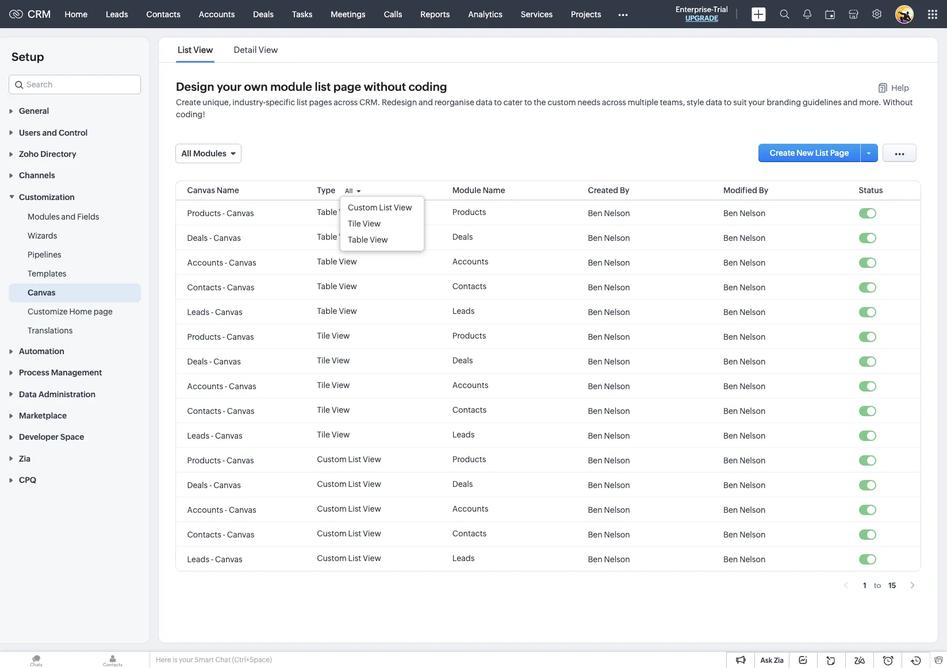 Task type: describe. For each thing, give the bounding box(es) containing it.
design
[[176, 80, 214, 93]]

detail view
[[234, 45, 278, 55]]

(ctrl+space)
[[232, 657, 272, 665]]

modules and fields link
[[28, 211, 99, 223]]

1 horizontal spatial and
[[419, 98, 433, 107]]

branding
[[767, 98, 802, 107]]

list containing list view
[[167, 37, 289, 62]]

custom
[[548, 98, 576, 107]]

calendar image
[[826, 9, 836, 19]]

tile for accounts - canvas
[[317, 381, 330, 390]]

list view
[[178, 45, 213, 55]]

without
[[364, 80, 406, 93]]

accounts link
[[190, 0, 244, 28]]

all
[[345, 188, 353, 195]]

crm link
[[9, 8, 51, 20]]

table for contacts - canvas
[[317, 282, 337, 291]]

enterprise-trial upgrade
[[676, 5, 729, 22]]

pages
[[309, 98, 332, 107]]

tile for contacts - canvas
[[317, 406, 330, 415]]

enterprise-
[[676, 5, 714, 14]]

customization button
[[0, 186, 150, 208]]

products - canvas for custom list view
[[187, 456, 254, 465]]

list view link
[[176, 45, 215, 55]]

calls link
[[375, 0, 412, 28]]

here is your smart chat (ctrl+space)
[[156, 657, 272, 665]]

wizards
[[28, 231, 57, 240]]

templates
[[28, 269, 66, 278]]

custom for accounts - canvas
[[317, 505, 347, 514]]

suit
[[734, 98, 747, 107]]

products - canvas for tile view
[[187, 332, 254, 342]]

custom list view for deals
[[317, 480, 381, 489]]

table view for accounts - canvas
[[317, 257, 357, 266]]

custom list view for accounts
[[317, 505, 381, 514]]

table view for products - canvas
[[317, 208, 357, 217]]

meetings link
[[322, 0, 375, 28]]

multiple
[[628, 98, 659, 107]]

created by
[[588, 186, 630, 195]]

tile view for contacts - canvas
[[317, 406, 350, 415]]

tile view for custom list view
[[348, 219, 381, 229]]

create unique, industry-specific list pages across crm. redesign and reorganise data to cater to the custom needs across multiple teams, style data to suit your branding guidelines and more. without coding!
[[176, 98, 914, 119]]

deals - canvas for custom list view
[[187, 481, 241, 490]]

module
[[453, 186, 482, 195]]

reports
[[421, 9, 450, 19]]

deals link
[[244, 0, 283, 28]]

crm
[[28, 8, 51, 20]]

tile for custom list view
[[348, 219, 361, 229]]

2 vertical spatial your
[[179, 657, 193, 665]]

table view for leads - canvas
[[317, 307, 357, 316]]

module
[[270, 80, 312, 93]]

accounts - canvas for table view
[[187, 258, 257, 267]]

cater
[[504, 98, 523, 107]]

upgrade
[[686, 14, 719, 22]]

leads - canvas for custom list view
[[187, 555, 243, 564]]

by for created by
[[620, 186, 630, 195]]

services
[[521, 9, 553, 19]]

translations
[[28, 326, 73, 335]]

customize
[[28, 307, 68, 316]]

templates link
[[28, 268, 66, 280]]

tasks
[[292, 9, 313, 19]]

page
[[831, 148, 850, 158]]

table for deals - canvas
[[317, 233, 337, 242]]

reports link
[[412, 0, 459, 28]]

style
[[687, 98, 705, 107]]

2 across from the left
[[603, 98, 627, 107]]

pipelines link
[[28, 249, 61, 261]]

canvas link
[[28, 287, 55, 299]]

modules and fields
[[28, 212, 99, 221]]

redesign
[[382, 98, 417, 107]]

custom for contacts - canvas
[[317, 529, 347, 539]]

custom list view for products
[[317, 455, 381, 464]]

fields
[[77, 212, 99, 221]]

is
[[173, 657, 178, 665]]

by for modified by
[[759, 186, 769, 195]]

new
[[797, 148, 814, 158]]

status
[[860, 186, 884, 195]]

1 data from the left
[[476, 98, 493, 107]]

contacts image
[[77, 653, 149, 669]]

ask zia
[[761, 657, 784, 665]]

chat
[[215, 657, 231, 665]]

name for canvas name
[[217, 186, 239, 195]]

calls
[[384, 9, 402, 19]]

type
[[317, 186, 336, 195]]

coding!
[[176, 110, 205, 119]]

wizards link
[[28, 230, 57, 242]]

list inside "button"
[[816, 148, 829, 158]]

tile view for deals - canvas
[[317, 356, 350, 365]]

chats image
[[0, 653, 73, 669]]

detail view link
[[232, 45, 280, 55]]

tile view for products - canvas
[[317, 331, 350, 341]]

canvas inside customization region
[[28, 288, 55, 297]]

canvas name
[[187, 186, 239, 195]]

trial
[[714, 5, 729, 14]]

contacts - canvas for tile view
[[187, 407, 255, 416]]

tile for products - canvas
[[317, 331, 330, 341]]

crm.
[[360, 98, 381, 107]]

projects link
[[562, 0, 611, 28]]

modified
[[724, 186, 758, 195]]

list for specific
[[297, 98, 308, 107]]

module name
[[453, 186, 506, 195]]

zia
[[775, 657, 784, 665]]

tile for leads - canvas
[[317, 430, 330, 440]]



Task type: locate. For each thing, give the bounding box(es) containing it.
pipelines
[[28, 250, 61, 259]]

here
[[156, 657, 171, 665]]

profile image
[[896, 5, 915, 23]]

3 accounts - canvas from the top
[[187, 506, 257, 515]]

custom list view for contacts
[[317, 529, 381, 539]]

teams,
[[660, 98, 686, 107]]

accounts
[[199, 9, 235, 19], [453, 257, 489, 266], [187, 258, 223, 267], [453, 381, 489, 390], [187, 382, 223, 391], [453, 505, 489, 514], [187, 506, 223, 515]]

translations link
[[28, 325, 73, 337]]

to right the 1
[[875, 582, 882, 590]]

0 vertical spatial contacts - canvas
[[187, 283, 255, 292]]

contacts - canvas for custom list view
[[187, 530, 255, 540]]

services link
[[512, 0, 562, 28]]

2 vertical spatial accounts - canvas
[[187, 506, 257, 515]]

home inside customization region
[[69, 307, 92, 316]]

data left cater on the right top of the page
[[476, 98, 493, 107]]

your
[[217, 80, 242, 93], [749, 98, 766, 107], [179, 657, 193, 665]]

1 horizontal spatial your
[[217, 80, 242, 93]]

home right crm
[[65, 9, 88, 19]]

1 leads - canvas from the top
[[187, 308, 243, 317]]

0 vertical spatial home
[[65, 9, 88, 19]]

2 horizontal spatial your
[[749, 98, 766, 107]]

0 horizontal spatial list
[[297, 98, 308, 107]]

ben nelson
[[588, 209, 631, 218], [724, 209, 766, 218], [588, 233, 631, 243], [724, 233, 766, 243], [588, 258, 631, 267], [724, 258, 766, 267], [588, 283, 631, 292], [724, 283, 766, 292], [588, 308, 631, 317], [724, 308, 766, 317], [588, 332, 631, 342], [724, 332, 766, 342], [588, 357, 631, 366], [724, 357, 766, 366], [588, 382, 631, 391], [724, 382, 766, 391], [588, 407, 631, 416], [724, 407, 766, 416], [588, 431, 631, 441], [724, 431, 766, 441], [588, 456, 631, 465], [724, 456, 766, 465], [588, 481, 631, 490], [724, 481, 766, 490], [588, 506, 631, 515], [724, 506, 766, 515], [588, 530, 631, 540], [724, 530, 766, 540], [588, 555, 631, 564], [724, 555, 766, 564]]

page up crm.
[[334, 80, 361, 93]]

your right suit
[[749, 98, 766, 107]]

1 vertical spatial home
[[69, 307, 92, 316]]

1 products - canvas from the top
[[187, 209, 254, 218]]

the
[[534, 98, 546, 107]]

analytics
[[469, 9, 503, 19]]

1 deals - canvas from the top
[[187, 233, 241, 243]]

3 deals - canvas from the top
[[187, 481, 241, 490]]

create up coding!
[[176, 98, 201, 107]]

modified by
[[724, 186, 769, 195]]

2 products - canvas from the top
[[187, 332, 254, 342]]

list for module
[[315, 80, 331, 93]]

0 horizontal spatial page
[[94, 307, 113, 316]]

data right "style"
[[706, 98, 723, 107]]

list up pages
[[315, 80, 331, 93]]

specific
[[266, 98, 295, 107]]

needs
[[578, 98, 601, 107]]

reorganise
[[435, 98, 475, 107]]

1 horizontal spatial create
[[770, 148, 796, 158]]

15
[[889, 582, 897, 590]]

guidelines
[[803, 98, 842, 107]]

list
[[167, 37, 289, 62]]

and down coding at the top left of the page
[[419, 98, 433, 107]]

2 vertical spatial products - canvas
[[187, 456, 254, 465]]

view
[[194, 45, 213, 55], [259, 45, 278, 55], [394, 203, 412, 213], [339, 208, 357, 217], [363, 219, 381, 229], [339, 233, 357, 242], [370, 236, 388, 245], [339, 257, 357, 266], [339, 282, 357, 291], [339, 307, 357, 316], [332, 331, 350, 341], [332, 356, 350, 365], [332, 381, 350, 390], [332, 406, 350, 415], [332, 430, 350, 440], [363, 455, 381, 464], [363, 480, 381, 489], [363, 505, 381, 514], [363, 529, 381, 539], [363, 554, 381, 563]]

custom for deals - canvas
[[317, 480, 347, 489]]

detail
[[234, 45, 257, 55]]

accounts - canvas for custom list view
[[187, 506, 257, 515]]

by right created
[[620, 186, 630, 195]]

across right needs
[[603, 98, 627, 107]]

1 vertical spatial contacts - canvas
[[187, 407, 255, 416]]

0 vertical spatial deals - canvas
[[187, 233, 241, 243]]

0 horizontal spatial data
[[476, 98, 493, 107]]

0 horizontal spatial create
[[176, 98, 201, 107]]

1 name from the left
[[217, 186, 239, 195]]

meetings
[[331, 9, 366, 19]]

1 horizontal spatial list
[[315, 80, 331, 93]]

2 contacts - canvas from the top
[[187, 407, 255, 416]]

2 horizontal spatial and
[[844, 98, 858, 107]]

1 vertical spatial leads - canvas
[[187, 431, 243, 441]]

tile view for leads - canvas
[[317, 430, 350, 440]]

0 vertical spatial your
[[217, 80, 242, 93]]

0 horizontal spatial your
[[179, 657, 193, 665]]

to left cater on the right top of the page
[[495, 98, 502, 107]]

2 accounts - canvas from the top
[[187, 382, 257, 391]]

and
[[419, 98, 433, 107], [844, 98, 858, 107], [61, 212, 76, 221]]

0 vertical spatial page
[[334, 80, 361, 93]]

home right customize
[[69, 307, 92, 316]]

0 vertical spatial create
[[176, 98, 201, 107]]

to left suit
[[725, 98, 732, 107]]

contacts link
[[137, 0, 190, 28]]

1 horizontal spatial name
[[483, 186, 506, 195]]

page right customize
[[94, 307, 113, 316]]

own
[[244, 80, 268, 93]]

1 accounts - canvas from the top
[[187, 258, 257, 267]]

1 by from the left
[[620, 186, 630, 195]]

2 vertical spatial contacts - canvas
[[187, 530, 255, 540]]

2 vertical spatial deals - canvas
[[187, 481, 241, 490]]

custom for products - canvas
[[317, 455, 347, 464]]

3 contacts - canvas from the top
[[187, 530, 255, 540]]

table for accounts - canvas
[[317, 257, 337, 266]]

2 name from the left
[[483, 186, 506, 195]]

products - canvas
[[187, 209, 254, 218], [187, 332, 254, 342], [187, 456, 254, 465]]

table view for contacts - canvas
[[317, 282, 357, 291]]

1 vertical spatial accounts - canvas
[[187, 382, 257, 391]]

deals - canvas for table view
[[187, 233, 241, 243]]

table view for deals - canvas
[[317, 233, 357, 242]]

1 vertical spatial page
[[94, 307, 113, 316]]

by right modified
[[759, 186, 769, 195]]

coding
[[409, 80, 447, 93]]

analytics link
[[459, 0, 512, 28]]

3 products - canvas from the top
[[187, 456, 254, 465]]

to left the
[[525, 98, 533, 107]]

custom for leads - canvas
[[317, 554, 347, 563]]

unique,
[[203, 98, 231, 107]]

1 vertical spatial your
[[749, 98, 766, 107]]

custom list view
[[348, 203, 412, 213], [317, 455, 381, 464], [317, 480, 381, 489], [317, 505, 381, 514], [317, 529, 381, 539], [317, 554, 381, 563]]

products - canvas for table view
[[187, 209, 254, 218]]

1
[[864, 582, 867, 590]]

2 data from the left
[[706, 98, 723, 107]]

table for leads - canvas
[[317, 307, 337, 316]]

ask
[[761, 657, 773, 665]]

create
[[176, 98, 201, 107], [770, 148, 796, 158]]

without
[[884, 98, 914, 107]]

create left new
[[770, 148, 796, 158]]

leads - canvas for tile view
[[187, 431, 243, 441]]

modules
[[28, 212, 60, 221]]

help
[[892, 83, 910, 93]]

and inside modules and fields link
[[61, 212, 76, 221]]

data
[[476, 98, 493, 107], [706, 98, 723, 107]]

page inside customization region
[[94, 307, 113, 316]]

2 leads - canvas from the top
[[187, 431, 243, 441]]

leads link
[[97, 0, 137, 28]]

1 horizontal spatial by
[[759, 186, 769, 195]]

tile
[[348, 219, 361, 229], [317, 331, 330, 341], [317, 356, 330, 365], [317, 381, 330, 390], [317, 406, 330, 415], [317, 430, 330, 440]]

3 leads - canvas from the top
[[187, 555, 243, 564]]

1 vertical spatial deals - canvas
[[187, 357, 241, 366]]

deals - canvas for tile view
[[187, 357, 241, 366]]

customize home page
[[28, 307, 113, 316]]

1 horizontal spatial page
[[334, 80, 361, 93]]

2 by from the left
[[759, 186, 769, 195]]

tile view
[[348, 219, 381, 229], [317, 331, 350, 341], [317, 356, 350, 365], [317, 381, 350, 390], [317, 406, 350, 415], [317, 430, 350, 440]]

products
[[453, 208, 486, 217], [187, 209, 221, 218], [453, 331, 486, 341], [187, 332, 221, 342], [453, 455, 486, 464], [187, 456, 221, 465]]

0 horizontal spatial across
[[334, 98, 358, 107]]

create new list page button
[[759, 144, 861, 162]]

signals element
[[797, 0, 819, 28]]

1 vertical spatial create
[[770, 148, 796, 158]]

smart
[[195, 657, 214, 665]]

name for module name
[[483, 186, 506, 195]]

your right is
[[179, 657, 193, 665]]

1 contacts - canvas from the top
[[187, 283, 255, 292]]

contacts
[[147, 9, 181, 19], [453, 282, 487, 291], [187, 283, 221, 292], [453, 406, 487, 415], [187, 407, 221, 416], [453, 529, 487, 539], [187, 530, 221, 540]]

list down the design your own module list page without coding
[[297, 98, 308, 107]]

create inside "button"
[[770, 148, 796, 158]]

accounts - canvas
[[187, 258, 257, 267], [187, 382, 257, 391], [187, 506, 257, 515]]

customization
[[19, 193, 75, 202]]

nelson
[[605, 209, 631, 218], [740, 209, 766, 218], [605, 233, 631, 243], [740, 233, 766, 243], [605, 258, 631, 267], [740, 258, 766, 267], [605, 283, 631, 292], [740, 283, 766, 292], [605, 308, 631, 317], [740, 308, 766, 317], [605, 332, 631, 342], [740, 332, 766, 342], [605, 357, 631, 366], [740, 357, 766, 366], [605, 382, 631, 391], [740, 382, 766, 391], [605, 407, 631, 416], [740, 407, 766, 416], [605, 431, 631, 441], [740, 431, 766, 441], [605, 456, 631, 465], [740, 456, 766, 465], [605, 481, 631, 490], [740, 481, 766, 490], [605, 506, 631, 515], [740, 506, 766, 515], [605, 530, 631, 540], [740, 530, 766, 540], [605, 555, 631, 564], [740, 555, 766, 564]]

deals - canvas
[[187, 233, 241, 243], [187, 357, 241, 366], [187, 481, 241, 490]]

customize home page link
[[28, 306, 113, 318]]

and left fields
[[61, 212, 76, 221]]

signals image
[[804, 9, 812, 19]]

create for create unique, industry-specific list pages across crm. redesign and reorganise data to cater to the custom needs across multiple teams, style data to suit your branding guidelines and more. without coding!
[[176, 98, 201, 107]]

across left crm.
[[334, 98, 358, 107]]

tasks link
[[283, 0, 322, 28]]

projects
[[572, 9, 602, 19]]

0 vertical spatial list
[[315, 80, 331, 93]]

profile element
[[889, 0, 921, 28]]

table for products - canvas
[[317, 208, 337, 217]]

1 horizontal spatial across
[[603, 98, 627, 107]]

tile for deals - canvas
[[317, 356, 330, 365]]

contacts - canvas for table view
[[187, 283, 255, 292]]

list inside create unique, industry-specific list pages across crm. redesign and reorganise data to cater to the custom needs across multiple teams, style data to suit your branding guidelines and more. without coding!
[[297, 98, 308, 107]]

home link
[[56, 0, 97, 28]]

2 deals - canvas from the top
[[187, 357, 241, 366]]

custom list view for leads
[[317, 554, 381, 563]]

1 vertical spatial products - canvas
[[187, 332, 254, 342]]

custom
[[348, 203, 378, 213], [317, 455, 347, 464], [317, 480, 347, 489], [317, 505, 347, 514], [317, 529, 347, 539], [317, 554, 347, 563]]

1 across from the left
[[334, 98, 358, 107]]

0 vertical spatial products - canvas
[[187, 209, 254, 218]]

setup
[[12, 50, 44, 63]]

to
[[495, 98, 502, 107], [525, 98, 533, 107], [725, 98, 732, 107], [875, 582, 882, 590]]

2 vertical spatial leads - canvas
[[187, 555, 243, 564]]

your up unique,
[[217, 80, 242, 93]]

design your own module list page without coding
[[176, 80, 447, 93]]

list
[[315, 80, 331, 93], [297, 98, 308, 107]]

your inside create unique, industry-specific list pages across crm. redesign and reorganise data to cater to the custom needs across multiple teams, style data to suit your branding guidelines and more. without coding!
[[749, 98, 766, 107]]

0 horizontal spatial name
[[217, 186, 239, 195]]

1 vertical spatial list
[[297, 98, 308, 107]]

0 horizontal spatial and
[[61, 212, 76, 221]]

created
[[588, 186, 619, 195]]

and left "more."
[[844, 98, 858, 107]]

accounts - canvas for tile view
[[187, 382, 257, 391]]

create for create new list page
[[770, 148, 796, 158]]

0 vertical spatial leads - canvas
[[187, 308, 243, 317]]

create inside create unique, industry-specific list pages across crm. redesign and reorganise data to cater to the custom needs across multiple teams, style data to suit your branding guidelines and more. without coding!
[[176, 98, 201, 107]]

0 vertical spatial accounts - canvas
[[187, 258, 257, 267]]

more.
[[860, 98, 882, 107]]

1 horizontal spatial data
[[706, 98, 723, 107]]

0 horizontal spatial by
[[620, 186, 630, 195]]

leads
[[106, 9, 128, 19], [453, 307, 475, 316], [187, 308, 210, 317], [453, 430, 475, 440], [187, 431, 210, 441], [453, 554, 475, 563], [187, 555, 210, 564]]

industry-
[[233, 98, 266, 107]]

by
[[620, 186, 630, 195], [759, 186, 769, 195]]

leads - canvas for table view
[[187, 308, 243, 317]]

customization region
[[0, 208, 150, 341]]

tile view for accounts - canvas
[[317, 381, 350, 390]]



Task type: vqa. For each thing, say whether or not it's contained in the screenshot.
Nov associated with High's Refer CRM Videos link
no



